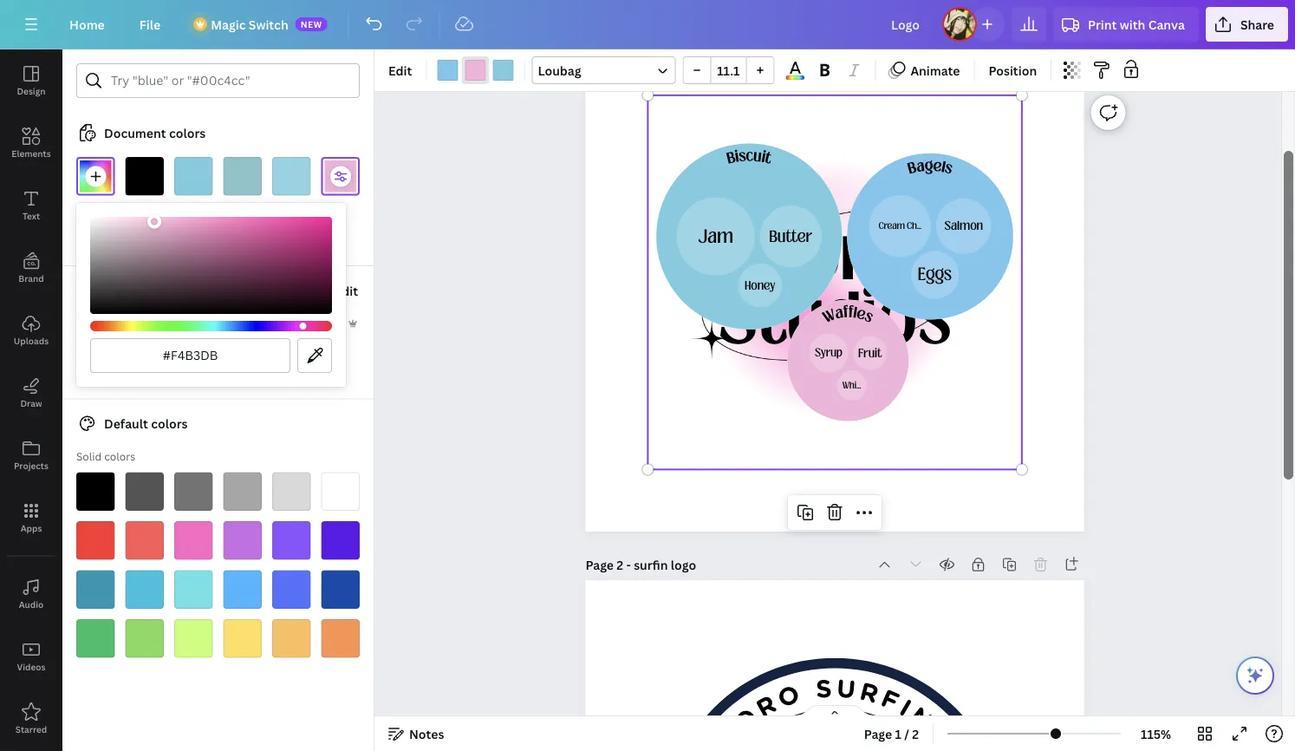 Task type: vqa. For each thing, say whether or not it's contained in the screenshot.
#ffffff image
yes



Task type: locate. For each thing, give the bounding box(es) containing it.
color group
[[434, 56, 517, 84]]

1 horizontal spatial edit
[[389, 62, 412, 78]]

0 vertical spatial edit
[[389, 62, 412, 78]]

pink #ff66c4 image
[[174, 521, 213, 560]]

gray #a6a6a6 image
[[223, 472, 262, 511]]

115%
[[1142, 726, 1172, 742]]

#ffffff image
[[223, 339, 262, 378], [223, 339, 262, 378]]

edit for edit popup button on the left top
[[389, 62, 412, 78]]

0 horizontal spatial page
[[586, 556, 614, 573]]

#166bb5 image
[[125, 339, 164, 378]]

design button
[[0, 49, 62, 112]]

starred button
[[0, 688, 62, 750]]

white #ffffff image
[[321, 472, 360, 511]]

loubag
[[538, 62, 582, 78]]

magenta #cb6ce6 image
[[223, 521, 262, 560]]

r right u
[[857, 676, 882, 710]]

palette
[[106, 316, 142, 330]]

color range image
[[786, 76, 805, 80]]

light blue #38b6ff image
[[223, 570, 262, 609], [223, 570, 262, 609]]

#000000 image
[[125, 157, 164, 196], [125, 157, 164, 196]]

1 vertical spatial page
[[864, 726, 893, 742]]

coral red #ff5757 image
[[125, 521, 164, 560], [125, 521, 164, 560]]

magenta #cb6ce6 image
[[223, 521, 262, 560]]

2 vertical spatial colors
[[104, 449, 135, 464]]

edit button
[[333, 273, 360, 308]]

1 vertical spatial 2
[[913, 726, 919, 742]]

side panel tab list
[[0, 49, 62, 750]]

page left -
[[586, 556, 614, 573]]

grass green #7ed957 image
[[125, 619, 164, 658], [125, 619, 164, 658]]

o
[[774, 679, 804, 714]]

show pages image
[[794, 704, 877, 718]]

page for page 2 -
[[586, 556, 614, 573]]

uploads
[[14, 335, 49, 347]]

print with canva
[[1089, 16, 1186, 33]]

purple #8c52ff image
[[272, 521, 311, 560], [272, 521, 311, 560]]

0 vertical spatial colors
[[169, 124, 206, 141]]

1 horizontal spatial page
[[864, 726, 893, 742]]

u
[[836, 673, 857, 705]]

color
[[76, 316, 104, 330]]

edit for edit button
[[334, 282, 358, 299]]

2 left -
[[617, 556, 624, 573]]

colors right the solid
[[104, 449, 135, 464]]

#010101 image
[[272, 339, 311, 378], [272, 339, 311, 378]]

1 horizontal spatial 2
[[913, 726, 919, 742]]

yellow #ffde59 image
[[223, 619, 262, 658]]

file
[[139, 16, 161, 33]]

#4890cd image
[[76, 339, 115, 378], [76, 339, 115, 378]]

#8ad3e2 image
[[272, 157, 311, 196], [272, 157, 311, 196]]

brand button
[[0, 237, 62, 299]]

edit inside button
[[334, 282, 358, 299]]

apps
[[20, 522, 42, 534]]

colors
[[169, 124, 206, 141], [151, 415, 188, 432], [104, 449, 135, 464]]

canva
[[1149, 16, 1186, 33]]

with
[[1120, 16, 1146, 33]]

#75c6ef image
[[437, 60, 458, 81], [437, 60, 458, 81], [174, 339, 213, 378], [174, 339, 213, 378]]

r left s
[[752, 689, 782, 724]]

/
[[905, 726, 910, 742]]

projects button
[[0, 424, 62, 487]]

0 horizontal spatial edit
[[334, 282, 358, 299]]

#75cbe2 image left #86c3c9 icon
[[174, 157, 213, 196]]

1 horizontal spatial #75cbe2 image
[[493, 60, 514, 81]]

#75cbe2 image right #f4b3db icon
[[493, 60, 514, 81]]

#ff66c4 image
[[76, 206, 115, 245], [76, 206, 115, 245]]

1 vertical spatial #75cbe2 image
[[174, 157, 213, 196]]

canva assistant image
[[1246, 665, 1266, 686]]

0 horizontal spatial 2
[[617, 556, 624, 573]]

1 horizontal spatial r
[[857, 676, 882, 710]]

edit
[[389, 62, 412, 78], [334, 282, 358, 299]]

r
[[857, 676, 882, 710], [752, 689, 782, 724]]

green #00bf63 image
[[76, 619, 115, 658]]

#ffffff image
[[125, 206, 164, 245], [125, 206, 164, 245]]

#75cbe2 image left #86c3c9 icon
[[174, 157, 213, 196]]

pink #ff66c4 image
[[174, 521, 213, 560]]

2
[[617, 556, 624, 573], [913, 726, 919, 742]]

solid colors
[[76, 449, 135, 464]]

#f4b3db image
[[465, 60, 486, 81]]

royal blue #5271ff image
[[272, 570, 311, 609]]

light gray #d9d9d9 image
[[272, 472, 311, 511], [272, 472, 311, 511]]

royal blue #5271ff image
[[272, 570, 311, 609]]

lime #c1ff72 image
[[174, 619, 213, 658], [174, 619, 213, 658]]

0 vertical spatial 2
[[617, 556, 624, 573]]

page 1 / 2
[[864, 726, 919, 742]]

0 horizontal spatial r
[[752, 689, 782, 724]]

page left the 1
[[864, 726, 893, 742]]

audio
[[19, 598, 44, 610]]

loubag button
[[532, 56, 676, 84]]

edit button
[[382, 56, 419, 84]]

2 inside button
[[913, 726, 919, 742]]

#75cbe2 image
[[493, 60, 514, 81], [174, 157, 213, 196]]

aqua blue #0cc0df image
[[125, 570, 164, 609], [125, 570, 164, 609]]

bright red #ff3131 image
[[76, 521, 115, 560], [76, 521, 115, 560]]

edit inside popup button
[[389, 62, 412, 78]]

turquoise blue #5ce1e6 image
[[174, 570, 213, 609], [174, 570, 213, 609]]

gray #737373 image
[[174, 472, 213, 511], [174, 472, 213, 511]]

1 horizontal spatial #75cbe2 image
[[493, 60, 514, 81]]

dark turquoise #0097b2 image
[[76, 570, 115, 609], [76, 570, 115, 609]]

colors right the document at the top left
[[169, 124, 206, 141]]

page
[[586, 556, 614, 573], [864, 726, 893, 742]]

1 vertical spatial #75cbe2 image
[[174, 157, 213, 196]]

colors for document colors
[[169, 124, 206, 141]]

cobalt blue #004aad image
[[321, 570, 360, 609], [321, 570, 360, 609]]

0 vertical spatial page
[[586, 556, 614, 573]]

black #000000 image
[[76, 472, 115, 511], [76, 472, 115, 511]]

home
[[69, 16, 105, 33]]

page inside button
[[864, 726, 893, 742]]

#75cbe2 image right #f4b3db icon
[[493, 60, 514, 81]]

group
[[683, 56, 775, 84]]

draw
[[20, 397, 42, 409]]

colors right default on the bottom of page
[[151, 415, 188, 432]]

animate
[[911, 62, 961, 78]]

gray #a6a6a6 image
[[223, 472, 262, 511]]

0 vertical spatial #75cbe2 image
[[493, 60, 514, 81]]

dark gray #545454 image
[[125, 472, 164, 511], [125, 472, 164, 511]]

#75cbe2 image
[[493, 60, 514, 81], [174, 157, 213, 196]]

1 vertical spatial colors
[[151, 415, 188, 432]]

#f4b3db image
[[465, 60, 486, 81], [321, 157, 360, 196], [321, 157, 360, 196]]

page 2 -
[[586, 556, 634, 573]]

1 vertical spatial edit
[[334, 282, 358, 299]]

2 right /
[[913, 726, 919, 742]]

file button
[[126, 7, 175, 42]]

#86c3c9 image
[[223, 157, 262, 196]]

– – number field
[[717, 62, 741, 78]]

uploads button
[[0, 299, 62, 362]]



Task type: describe. For each thing, give the bounding box(es) containing it.
elements
[[12, 147, 51, 159]]

document
[[104, 124, 166, 141]]

default colors
[[104, 415, 188, 432]]

violet #5e17eb image
[[321, 521, 360, 560]]

animate button
[[883, 56, 968, 84]]

r inside r o
[[752, 689, 782, 724]]

apps button
[[0, 487, 62, 549]]

#f4b3db image inside color group
[[465, 60, 486, 81]]

elements button
[[0, 112, 62, 174]]

champsraise
[[104, 282, 184, 299]]

yellow #ffde59 image
[[223, 619, 262, 658]]

videos button
[[0, 625, 62, 688]]

switch
[[249, 16, 289, 33]]

audio button
[[0, 563, 62, 625]]

Try "blue" or "#00c4cc" search field
[[111, 64, 349, 97]]

0 horizontal spatial #75cbe2 image
[[174, 157, 213, 196]]

orange #ff914d image
[[321, 619, 360, 658]]

text button
[[0, 174, 62, 237]]

position button
[[982, 56, 1044, 84]]

115% button
[[1129, 720, 1185, 748]]

s u r f
[[815, 673, 904, 717]]

new
[[301, 18, 322, 30]]

design
[[17, 85, 46, 97]]

peach #ffbd59 image
[[272, 619, 311, 658]]

s
[[815, 673, 834, 704]]

notes
[[409, 726, 444, 742]]

print with canva button
[[1054, 7, 1199, 42]]

draw button
[[0, 362, 62, 424]]

magic
[[211, 16, 246, 33]]

videos
[[17, 661, 46, 673]]

projects
[[14, 460, 49, 471]]

colors for default colors
[[151, 415, 188, 432]]

r inside s u r f
[[857, 676, 882, 710]]

color palette
[[76, 316, 142, 330]]

print
[[1089, 16, 1118, 33]]

page for page 1 / 2
[[864, 726, 893, 742]]

magic switch
[[211, 16, 289, 33]]

text
[[22, 210, 40, 222]]

white #ffffff image
[[321, 472, 360, 511]]

page 1 / 2 button
[[858, 720, 926, 748]]

Page title text field
[[634, 556, 698, 573]]

#86c3c9 image
[[223, 157, 262, 196]]

document colors
[[104, 124, 206, 141]]

share
[[1241, 16, 1275, 33]]

home link
[[56, 7, 119, 42]]

solid
[[76, 449, 102, 464]]

add a new color image
[[76, 157, 115, 196]]

orange #ff914d image
[[321, 619, 360, 658]]

r o
[[752, 679, 804, 724]]

f
[[877, 683, 904, 717]]

main menu bar
[[0, 0, 1296, 49]]

toro
[[758, 209, 912, 302]]

champsraise button
[[69, 280, 198, 301]]

notes button
[[382, 720, 451, 748]]

Hex color code text field
[[101, 339, 279, 372]]

starred
[[15, 723, 47, 735]]

brand
[[18, 272, 44, 284]]

0 vertical spatial #75cbe2 image
[[493, 60, 514, 81]]

0 horizontal spatial #75cbe2 image
[[174, 157, 213, 196]]

Design title text field
[[878, 7, 936, 42]]

i
[[895, 693, 918, 723]]

violet #5e17eb image
[[321, 521, 360, 560]]

-
[[627, 556, 631, 573]]

position
[[989, 62, 1038, 78]]

default
[[104, 415, 148, 432]]

studios
[[719, 272, 952, 366]]

1
[[896, 726, 902, 742]]

colors for solid colors
[[104, 449, 135, 464]]

peach #ffbd59 image
[[272, 619, 311, 658]]

green #00bf63 image
[[76, 619, 115, 658]]

#166bb5 image
[[125, 339, 164, 378]]

share button
[[1206, 7, 1289, 42]]



